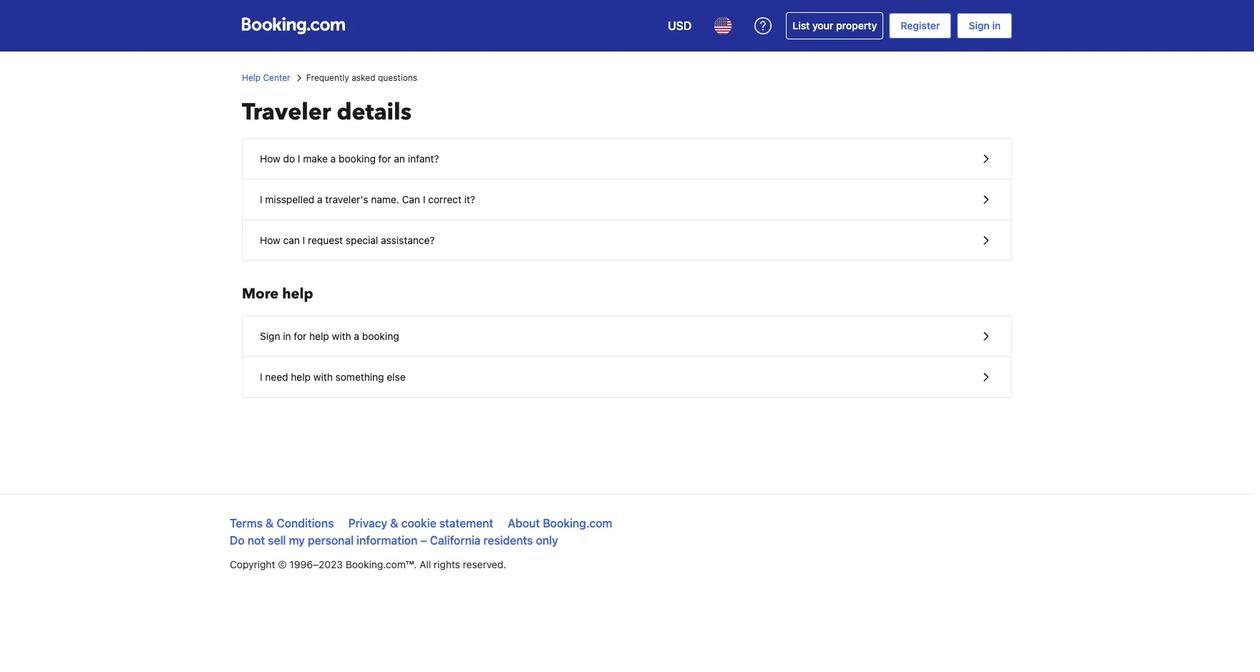 Task type: locate. For each thing, give the bounding box(es) containing it.
2 how from the top
[[260, 234, 281, 246]]

0 horizontal spatial &
[[266, 517, 274, 530]]

correct
[[428, 193, 462, 206]]

need
[[265, 371, 288, 383]]

booking up else
[[362, 330, 399, 342]]

how left do
[[260, 153, 281, 165]]

0 horizontal spatial a
[[317, 193, 323, 206]]

privacy
[[348, 517, 388, 530]]

0 vertical spatial how
[[260, 153, 281, 165]]

1 horizontal spatial &
[[390, 517, 398, 530]]

1 vertical spatial in
[[283, 330, 291, 342]]

statement
[[439, 517, 493, 530]]

asked
[[352, 72, 376, 83]]

it?
[[464, 193, 475, 206]]

help up i need help with something else on the left
[[309, 330, 329, 342]]

an
[[394, 153, 405, 165]]

1 vertical spatial how
[[260, 234, 281, 246]]

sign
[[969, 19, 990, 32], [260, 330, 280, 342]]

0 horizontal spatial sign
[[260, 330, 280, 342]]

sign in link
[[958, 13, 1012, 39]]

sign up need
[[260, 330, 280, 342]]

how inside how do i make a booking for an infant? button
[[260, 153, 281, 165]]

sign right register
[[969, 19, 990, 32]]

0 vertical spatial in
[[993, 19, 1001, 32]]

with
[[332, 330, 351, 342], [314, 371, 333, 383]]

i inside i need help with something else button
[[260, 371, 263, 383]]

& up do not sell my personal information – california residents only link
[[390, 517, 398, 530]]

1 & from the left
[[266, 517, 274, 530]]

a up something
[[354, 330, 359, 342]]

property
[[836, 19, 877, 32]]

about
[[508, 517, 540, 530]]

with left something
[[314, 371, 333, 383]]

1 horizontal spatial sign
[[969, 19, 990, 32]]

more help
[[242, 284, 313, 304]]

in for sign in
[[993, 19, 1001, 32]]

booking right make
[[339, 153, 376, 165]]

do
[[283, 153, 295, 165]]

how
[[260, 153, 281, 165], [260, 234, 281, 246]]

0 vertical spatial sign
[[969, 19, 990, 32]]

information
[[357, 534, 418, 547]]

0 vertical spatial booking
[[339, 153, 376, 165]]

help right the more
[[282, 284, 313, 304]]

& up sell
[[266, 517, 274, 530]]

a
[[331, 153, 336, 165], [317, 193, 323, 206], [354, 330, 359, 342]]

assistance?
[[381, 234, 435, 246]]

for
[[379, 153, 391, 165], [294, 330, 307, 342]]

1 horizontal spatial a
[[331, 153, 336, 165]]

conditions
[[277, 517, 334, 530]]

in inside button
[[283, 330, 291, 342]]

how left can
[[260, 234, 281, 246]]

register link
[[890, 13, 952, 39]]

how can i request special assistance?
[[260, 234, 435, 246]]

traveler details
[[242, 97, 412, 128]]

&
[[266, 517, 274, 530], [390, 517, 398, 530]]

list your property
[[793, 19, 877, 32]]

make
[[303, 153, 328, 165]]

a right make
[[331, 153, 336, 165]]

name.
[[371, 193, 399, 206]]

sign inside 'sign in' link
[[969, 19, 990, 32]]

help
[[282, 284, 313, 304], [309, 330, 329, 342], [291, 371, 311, 383]]

booking.com online hotel reservations image
[[242, 17, 345, 34]]

about booking.com link
[[508, 517, 612, 530]]

center
[[263, 72, 290, 83]]

not
[[248, 534, 265, 547]]

i need help with something else
[[260, 371, 406, 383]]

1 how from the top
[[260, 153, 281, 165]]

special
[[346, 234, 378, 246]]

reserved.
[[463, 559, 506, 571]]

misspelled
[[265, 193, 315, 206]]

sign inside sign in for help with a booking link
[[260, 330, 280, 342]]

how do i make a booking for an infant? button
[[243, 139, 1012, 180]]

1 vertical spatial sign
[[260, 330, 280, 342]]

2 vertical spatial help
[[291, 371, 311, 383]]

for down more help
[[294, 330, 307, 342]]

1 vertical spatial with
[[314, 371, 333, 383]]

1996–2023
[[290, 559, 343, 571]]

help center button
[[242, 72, 290, 84]]

a left traveler's
[[317, 193, 323, 206]]

0 vertical spatial help
[[282, 284, 313, 304]]

in for sign in for help with a booking
[[283, 330, 291, 342]]

privacy & cookie statement link
[[348, 517, 493, 530]]

2 horizontal spatial a
[[354, 330, 359, 342]]

in
[[993, 19, 1001, 32], [283, 330, 291, 342]]

1 vertical spatial a
[[317, 193, 323, 206]]

i
[[298, 153, 300, 165], [260, 193, 263, 206], [423, 193, 426, 206], [303, 234, 305, 246], [260, 371, 263, 383]]

sign in
[[969, 19, 1001, 32]]

sign for sign in for help with a booking
[[260, 330, 280, 342]]

1 vertical spatial booking
[[362, 330, 399, 342]]

about booking.com do not sell my personal information – california residents only
[[230, 517, 612, 547]]

help right need
[[291, 371, 311, 383]]

with up i need help with something else on the left
[[332, 330, 351, 342]]

infant?
[[408, 153, 439, 165]]

sell
[[268, 534, 286, 547]]

2 & from the left
[[390, 517, 398, 530]]

booking.com™.
[[346, 559, 417, 571]]

1 horizontal spatial in
[[993, 19, 1001, 32]]

terms & conditions link
[[230, 517, 334, 530]]

1 vertical spatial for
[[294, 330, 307, 342]]

sign for sign in
[[969, 19, 990, 32]]

for left an
[[379, 153, 391, 165]]

how inside how can i request special assistance? 'button'
[[260, 234, 281, 246]]

0 vertical spatial for
[[379, 153, 391, 165]]

more
[[242, 284, 279, 304]]

booking
[[339, 153, 376, 165], [362, 330, 399, 342]]

0 horizontal spatial in
[[283, 330, 291, 342]]

booking inside how do i make a booking for an infant? button
[[339, 153, 376, 165]]



Task type: describe. For each thing, give the bounding box(es) containing it.
privacy & cookie statement
[[348, 517, 493, 530]]

terms & conditions
[[230, 517, 334, 530]]

& for privacy
[[390, 517, 398, 530]]

do not sell my personal information – california residents only link
[[230, 534, 558, 547]]

my
[[289, 534, 305, 547]]

i inside how can i request special assistance? 'button'
[[303, 234, 305, 246]]

can
[[402, 193, 420, 206]]

only
[[536, 534, 558, 547]]

i inside how do i make a booking for an infant? button
[[298, 153, 300, 165]]

california
[[430, 534, 481, 547]]

copyright © 1996–2023 booking.com™. all rights reserved.
[[230, 559, 506, 571]]

frequently
[[306, 72, 349, 83]]

–
[[421, 534, 427, 547]]

personal
[[308, 534, 354, 547]]

©
[[278, 559, 287, 571]]

sign in for help with a booking
[[260, 330, 399, 342]]

help center
[[242, 72, 290, 83]]

& for terms
[[266, 517, 274, 530]]

else
[[387, 371, 406, 383]]

booking inside sign in for help with a booking link
[[362, 330, 399, 342]]

1 horizontal spatial for
[[379, 153, 391, 165]]

something
[[336, 371, 384, 383]]

i misspelled a traveler's name. can i correct it? button
[[243, 180, 1012, 221]]

usd
[[668, 19, 692, 32]]

details
[[337, 97, 412, 128]]

copyright
[[230, 559, 275, 571]]

help
[[242, 72, 261, 83]]

all
[[420, 559, 431, 571]]

i misspelled a traveler's name. can i correct it?
[[260, 193, 475, 206]]

how for how can i request special assistance?
[[260, 234, 281, 246]]

0 horizontal spatial for
[[294, 330, 307, 342]]

0 vertical spatial with
[[332, 330, 351, 342]]

how do i make a booking for an infant?
[[260, 153, 439, 165]]

can
[[283, 234, 300, 246]]

booking.com
[[543, 517, 612, 530]]

2 vertical spatial a
[[354, 330, 359, 342]]

list
[[793, 19, 810, 32]]

1 vertical spatial help
[[309, 330, 329, 342]]

your
[[813, 19, 834, 32]]

sign in for help with a booking button
[[243, 316, 1012, 357]]

sign in for help with a booking link
[[243, 316, 1012, 357]]

how for how do i make a booking for an infant?
[[260, 153, 281, 165]]

traveler's
[[325, 193, 368, 206]]

request
[[308, 234, 343, 246]]

list your property link
[[786, 12, 884, 39]]

cookie
[[401, 517, 436, 530]]

i need help with something else button
[[243, 357, 1012, 397]]

usd button
[[660, 9, 701, 43]]

how can i request special assistance? button
[[243, 221, 1012, 261]]

frequently asked questions
[[306, 72, 417, 83]]

questions
[[378, 72, 417, 83]]

traveler
[[242, 97, 331, 128]]

register
[[901, 19, 940, 32]]

rights
[[434, 559, 460, 571]]

terms
[[230, 517, 263, 530]]

residents
[[484, 534, 533, 547]]

do
[[230, 534, 245, 547]]

0 vertical spatial a
[[331, 153, 336, 165]]



Task type: vqa. For each thing, say whether or not it's contained in the screenshot.
& corresponding to Terms
yes



